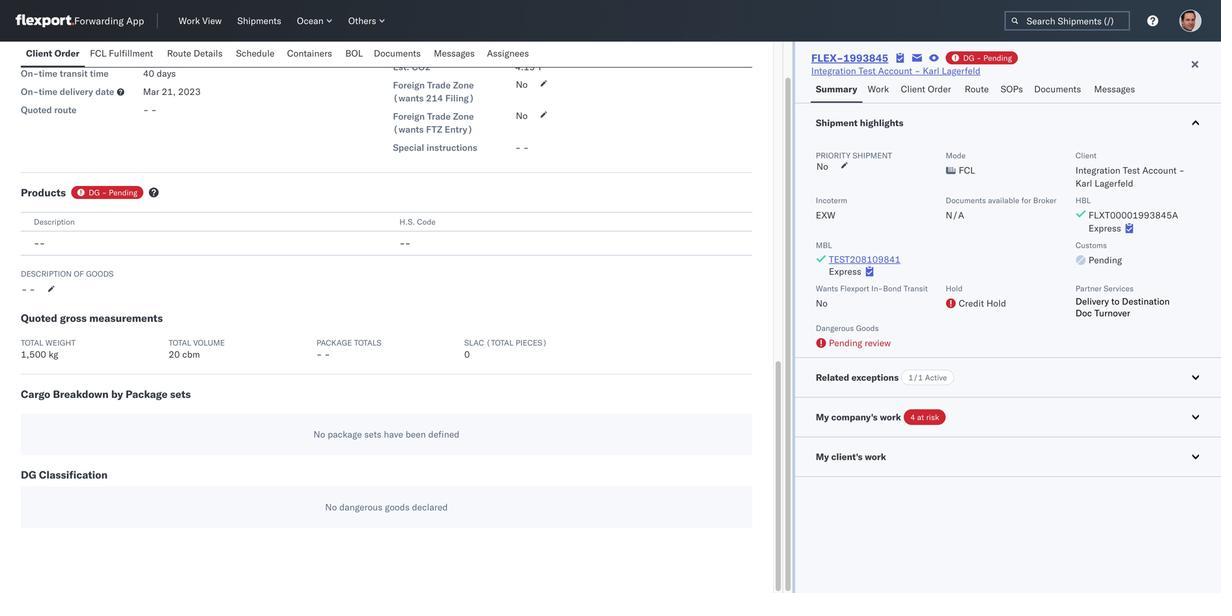 Task type: locate. For each thing, give the bounding box(es) containing it.
1 vertical spatial documents button
[[1029, 77, 1089, 103]]

quoted left route
[[21, 104, 52, 115]]

route down the mar 4, 2023
[[167, 47, 191, 59]]

2 my from the top
[[816, 451, 829, 462]]

of
[[74, 269, 84, 279]]

review
[[865, 337, 891, 349]]

app
[[126, 15, 144, 27]]

gross
[[60, 312, 87, 325]]

0 horizontal spatial messages button
[[429, 42, 482, 67]]

foreign inside foreign trade zone (wants ftz entry)
[[393, 111, 425, 122]]

1 horizontal spatial test
[[1123, 165, 1140, 176]]

1 horizontal spatial route
[[965, 83, 989, 95]]

my
[[816, 411, 829, 423], [816, 451, 829, 462]]

1 vertical spatial hold
[[987, 298, 1007, 309]]

breakdown
[[53, 388, 109, 401]]

trade up the ftz
[[427, 111, 451, 122]]

0 vertical spatial account
[[878, 65, 913, 76]]

description left of
[[21, 269, 72, 279]]

fcl inside button
[[90, 47, 106, 59]]

no
[[516, 79, 528, 90], [516, 110, 528, 121], [817, 161, 829, 172], [816, 298, 828, 309], [314, 429, 325, 440], [325, 501, 337, 513]]

zone
[[453, 79, 474, 91], [453, 111, 474, 122]]

0 horizontal spatial karl
[[923, 65, 940, 76]]

1/1
[[909, 373, 923, 382]]

offset
[[427, 43, 452, 54]]

21,
[[162, 86, 176, 97]]

1 vertical spatial work
[[868, 83, 889, 95]]

on-time delivery date
[[21, 86, 114, 97]]

lagerfeld up route 'button' at the right of the page
[[942, 65, 981, 76]]

client order button up the on-time transit time
[[21, 42, 85, 67]]

dg right products
[[89, 188, 100, 197]]

account up work 'button'
[[878, 65, 913, 76]]

my inside button
[[816, 451, 829, 462]]

others button
[[343, 12, 391, 29]]

0 horizontal spatial hold
[[946, 284, 963, 293]]

0 vertical spatial fcl
[[90, 47, 106, 59]]

mar for mar 21, 2023
[[143, 86, 159, 97]]

1 my from the top
[[816, 411, 829, 423]]

work inside my client's work button
[[865, 451, 886, 462]]

1 total from the left
[[21, 338, 43, 348]]

trade for 214
[[427, 79, 451, 91]]

quoted down rate on the top
[[21, 49, 52, 61]]

- inside client integration test account - karl lagerfeld incoterm exw
[[1179, 165, 1185, 176]]

totals
[[354, 338, 382, 348]]

account up flxt00001993845a
[[1143, 165, 1177, 176]]

my for my client's work
[[816, 451, 829, 462]]

hold right credit
[[987, 298, 1007, 309]]

0 horizontal spatial messages
[[434, 47, 475, 59]]

foreign
[[393, 79, 425, 91], [393, 111, 425, 122]]

hold up credit
[[946, 284, 963, 293]]

documents up est.
[[374, 47, 421, 59]]

total for total volume
[[169, 338, 191, 348]]

1 horizontal spatial account
[[1143, 165, 1177, 176]]

1 horizontal spatial messages
[[1095, 83, 1135, 95]]

1 vertical spatial description
[[21, 269, 72, 279]]

flxt00001993845a
[[1089, 209, 1179, 221]]

1 vertical spatial on-
[[21, 86, 39, 97]]

mode
[[946, 151, 966, 160]]

0 vertical spatial route
[[167, 47, 191, 59]]

client inside client integration test account - karl lagerfeld incoterm exw
[[1076, 151, 1097, 160]]

partner
[[1076, 284, 1102, 293]]

-- up description of goods
[[34, 237, 45, 249]]

test208109841 button
[[829, 254, 901, 265]]

cbm
[[182, 349, 200, 360]]

to
[[1112, 296, 1120, 307]]

-- down h.s.
[[400, 237, 411, 249]]

1 vertical spatial lagerfeld
[[1095, 178, 1134, 189]]

services
[[1104, 284, 1134, 293]]

0 horizontal spatial --
[[34, 237, 45, 249]]

dg
[[964, 53, 975, 63], [89, 188, 100, 197], [21, 468, 36, 481]]

quoted up 'total weight 1,500 kg'
[[21, 312, 57, 325]]

0 horizontal spatial lagerfeld
[[942, 65, 981, 76]]

1 horizontal spatial package
[[317, 338, 352, 348]]

on- down rate on the top
[[21, 68, 39, 79]]

1 vertical spatial client order button
[[896, 77, 960, 103]]

0 horizontal spatial package
[[126, 388, 168, 401]]

client up hbl
[[1076, 151, 1097, 160]]

sops button
[[996, 77, 1029, 103]]

0 vertical spatial description
[[34, 217, 75, 227]]

fcl for fcl fulfillment
[[90, 47, 106, 59]]

0 horizontal spatial order
[[54, 47, 80, 59]]

test up flxt00001993845a
[[1123, 165, 1140, 176]]

work for work
[[868, 83, 889, 95]]

documents for the rightmost the documents button
[[1034, 83, 1082, 95]]

zone for foreign trade zone (wants 214 filing)
[[453, 79, 474, 91]]

trade inside foreign trade zone (wants ftz entry)
[[427, 111, 451, 122]]

zone up entry)
[[453, 111, 474, 122]]

forwarding app
[[74, 15, 144, 27]]

1 vertical spatial fcl
[[959, 165, 976, 176]]

test inside client integration test account - karl lagerfeld incoterm exw
[[1123, 165, 1140, 176]]

express up flexport
[[829, 266, 862, 277]]

t
[[538, 61, 543, 73]]

foreign up special
[[393, 111, 425, 122]]

mbl
[[816, 240, 832, 250]]

0 horizontal spatial client
[[26, 47, 52, 59]]

description down products
[[34, 217, 75, 227]]

description
[[34, 217, 75, 227], [21, 269, 72, 279]]

assignees button
[[482, 42, 537, 67]]

(wants
[[393, 92, 424, 104], [393, 124, 424, 135]]

1 horizontal spatial hold
[[987, 298, 1007, 309]]

client
[[26, 47, 52, 59], [901, 83, 926, 95], [1076, 151, 1097, 160]]

1 foreign from the top
[[393, 79, 425, 91]]

total inside 'total weight 1,500 kg'
[[21, 338, 43, 348]]

on- for on-time delivery date
[[21, 86, 39, 97]]

mar left 4,
[[143, 31, 159, 43]]

1,500
[[21, 349, 46, 360]]

0 horizontal spatial express
[[829, 266, 862, 277]]

lagerfeld inside client integration test account - karl lagerfeld incoterm exw
[[1095, 178, 1134, 189]]

client order down the rate expiration
[[26, 47, 80, 59]]

messages for messages button to the right
[[1095, 83, 1135, 95]]

documents up 'n/a'
[[946, 195, 986, 205]]

2 horizontal spatial client
[[1076, 151, 1097, 160]]

goods left declared
[[385, 501, 410, 513]]

on-
[[21, 68, 39, 79], [21, 86, 39, 97]]

0 vertical spatial mar
[[143, 31, 159, 43]]

1 vertical spatial mar
[[143, 86, 159, 97]]

0 vertical spatial order
[[54, 47, 80, 59]]

work down integration test account - karl lagerfeld link at top right
[[868, 83, 889, 95]]

2 foreign from the top
[[393, 111, 425, 122]]

0 horizontal spatial client order button
[[21, 42, 85, 67]]

special
[[393, 142, 424, 153]]

1 horizontal spatial lagerfeld
[[1095, 178, 1134, 189]]

work left 4
[[880, 411, 902, 423]]

route inside 'button'
[[965, 83, 989, 95]]

0 vertical spatial documents button
[[369, 42, 429, 67]]

0 vertical spatial quoted
[[21, 49, 52, 61]]

total up 1,500
[[21, 338, 43, 348]]

cargo
[[21, 388, 50, 401]]

special instructions
[[393, 142, 477, 153]]

total up the 20
[[169, 338, 191, 348]]

rate expiration
[[21, 31, 85, 43]]

1 vertical spatial integration
[[1076, 165, 1121, 176]]

zone up filing)
[[453, 79, 474, 91]]

order down expiration
[[54, 47, 80, 59]]

documents available for broker n/a
[[946, 195, 1057, 221]]

on- up the quoted route
[[21, 86, 39, 97]]

lagerfeld up flxt00001993845a
[[1095, 178, 1134, 189]]

my left "client's"
[[816, 451, 829, 462]]

214
[[426, 92, 443, 104]]

1 horizontal spatial work
[[868, 83, 889, 95]]

1 vertical spatial documents
[[1034, 83, 1082, 95]]

1 on- from the top
[[21, 68, 39, 79]]

1 horizontal spatial integration
[[1076, 165, 1121, 176]]

0 vertical spatial 2023
[[173, 31, 195, 43]]

slac
[[464, 338, 484, 348]]

Search Shipments (/) text field
[[1005, 11, 1130, 31]]

company's
[[832, 411, 878, 423]]

0 horizontal spatial integration
[[812, 65, 856, 76]]

0 vertical spatial trade
[[427, 79, 451, 91]]

no inside "wants flexport in-bond transit no"
[[816, 298, 828, 309]]

2023 right 4,
[[173, 31, 195, 43]]

sets down the 20
[[170, 388, 191, 401]]

co2
[[412, 61, 431, 73]]

account
[[878, 65, 913, 76], [1143, 165, 1177, 176]]

1 horizontal spatial dg
[[89, 188, 100, 197]]

integration up hbl
[[1076, 165, 1121, 176]]

forwarding
[[74, 15, 124, 27]]

lagerfeld
[[942, 65, 981, 76], [1095, 178, 1134, 189]]

foreign down est. co2
[[393, 79, 425, 91]]

(wants for foreign trade zone (wants 214 filing)
[[393, 92, 424, 104]]

1 zone from the top
[[453, 79, 474, 91]]

package inside package totals - -
[[317, 338, 352, 348]]

risk
[[927, 412, 940, 422]]

1 vertical spatial messages
[[1095, 83, 1135, 95]]

client order down integration test account - karl lagerfeld link at top right
[[901, 83, 951, 95]]

zone inside foreign trade zone (wants ftz entry)
[[453, 111, 474, 122]]

1993845
[[844, 51, 889, 64]]

2 mar from the top
[[143, 86, 159, 97]]

2 (wants from the top
[[393, 124, 424, 135]]

0 horizontal spatial fcl
[[90, 47, 106, 59]]

1 vertical spatial messages button
[[1089, 77, 1142, 103]]

1 mar from the top
[[143, 31, 159, 43]]

package
[[328, 429, 362, 440]]

40
[[143, 68, 154, 79]]

documents right sops button
[[1034, 83, 1082, 95]]

at
[[918, 412, 924, 422]]

1 vertical spatial quoted
[[21, 104, 52, 115]]

1 vertical spatial work
[[865, 451, 886, 462]]

package left totals
[[317, 338, 352, 348]]

sets left "have" at left
[[364, 429, 382, 440]]

1 quoted from the top
[[21, 49, 52, 61]]

1 vertical spatial express
[[829, 266, 862, 277]]

route
[[167, 47, 191, 59], [965, 83, 989, 95]]

0 vertical spatial karl
[[923, 65, 940, 76]]

my left company's
[[816, 411, 829, 423]]

1 vertical spatial dg
[[89, 188, 100, 197]]

1 vertical spatial dg - pending
[[89, 188, 138, 197]]

0 vertical spatial package
[[317, 338, 352, 348]]

(wants inside foreign trade zone (wants 214 filing)
[[393, 92, 424, 104]]

1 horizontal spatial fcl
[[959, 165, 976, 176]]

route inside button
[[167, 47, 191, 59]]

0 vertical spatial integration
[[812, 65, 856, 76]]

in-
[[872, 284, 883, 293]]

client's
[[832, 451, 863, 462]]

0 horizontal spatial account
[[878, 65, 913, 76]]

order for the topmost client order button
[[54, 47, 80, 59]]

1 vertical spatial route
[[965, 83, 989, 95]]

exceptions
[[852, 372, 899, 383]]

kg
[[49, 349, 58, 360]]

work
[[880, 411, 902, 423], [865, 451, 886, 462]]

description of goods
[[21, 269, 114, 279]]

work right "client's"
[[865, 451, 886, 462]]

1 vertical spatial trade
[[427, 111, 451, 122]]

2 trade from the top
[[427, 111, 451, 122]]

work for work view
[[179, 15, 200, 26]]

flexport. image
[[16, 14, 74, 27]]

package right by
[[126, 388, 168, 401]]

0 vertical spatial express
[[1089, 222, 1121, 234]]

pending review
[[829, 337, 891, 349]]

0 vertical spatial (wants
[[393, 92, 424, 104]]

1 (wants from the top
[[393, 92, 424, 104]]

1 vertical spatial account
[[1143, 165, 1177, 176]]

assignees
[[487, 47, 529, 59]]

wants flexport in-bond transit no
[[816, 284, 928, 309]]

description for description of goods
[[21, 269, 72, 279]]

work button
[[863, 77, 896, 103]]

integration down flex- at right
[[812, 65, 856, 76]]

(wants up special
[[393, 124, 424, 135]]

transit
[[60, 68, 88, 79]]

1 vertical spatial karl
[[1076, 178, 1093, 189]]

express up customs
[[1089, 222, 1121, 234]]

account inside client integration test account - karl lagerfeld incoterm exw
[[1143, 165, 1177, 176]]

1 vertical spatial client order
[[901, 83, 951, 95]]

0 horizontal spatial documents
[[374, 47, 421, 59]]

foreign for foreign trade zone (wants 214 filing)
[[393, 79, 425, 91]]

1 horizontal spatial goods
[[385, 501, 410, 513]]

route button
[[960, 77, 996, 103]]

0 vertical spatial goods
[[86, 269, 114, 279]]

goods for dangerous
[[385, 501, 410, 513]]

1 horizontal spatial client order button
[[896, 77, 960, 103]]

work for my client's work
[[865, 451, 886, 462]]

route left sops
[[965, 83, 989, 95]]

mar left 21,
[[143, 86, 159, 97]]

mar for mar 4, 2023
[[143, 31, 159, 43]]

integration test account - karl lagerfeld
[[812, 65, 981, 76]]

0 horizontal spatial route
[[167, 47, 191, 59]]

flex-
[[812, 51, 844, 64]]

1 vertical spatial my
[[816, 451, 829, 462]]

test down 1993845
[[859, 65, 876, 76]]

1 horizontal spatial express
[[1089, 222, 1121, 234]]

view
[[202, 15, 222, 26]]

client down integration test account - karl lagerfeld link at top right
[[901, 83, 926, 95]]

1 vertical spatial 2023
[[178, 86, 201, 97]]

1 vertical spatial sets
[[364, 429, 382, 440]]

(total
[[486, 338, 514, 348]]

order for the bottommost client order button
[[928, 83, 951, 95]]

1 horizontal spatial --
[[400, 237, 411, 249]]

2 vertical spatial quoted
[[21, 312, 57, 325]]

time up the quoted route
[[39, 86, 57, 97]]

client order button
[[21, 42, 85, 67], [896, 77, 960, 103]]

2 total from the left
[[169, 338, 191, 348]]

zone inside foreign trade zone (wants 214 filing)
[[453, 79, 474, 91]]

exw
[[816, 209, 836, 221]]

express for mbl
[[829, 266, 862, 277]]

0 vertical spatial hold
[[946, 284, 963, 293]]

(wants left 214
[[393, 92, 424, 104]]

0 vertical spatial foreign
[[393, 79, 425, 91]]

credit hold
[[959, 298, 1007, 309]]

1 vertical spatial foreign
[[393, 111, 425, 122]]

foreign inside foreign trade zone (wants 214 filing)
[[393, 79, 425, 91]]

0 vertical spatial documents
[[374, 47, 421, 59]]

2 quoted from the top
[[21, 104, 52, 115]]

fcl for fcl
[[959, 165, 976, 176]]

pending
[[984, 53, 1012, 63], [109, 188, 138, 197], [1089, 254, 1122, 266], [829, 337, 863, 349]]

order left route 'button' at the right of the page
[[928, 83, 951, 95]]

0 horizontal spatial client order
[[26, 47, 80, 59]]

goods right of
[[86, 269, 114, 279]]

quoted for quoted route
[[21, 104, 52, 115]]

client down rate on the top
[[26, 47, 52, 59]]

1 horizontal spatial documents
[[946, 195, 986, 205]]

ocean button
[[292, 12, 338, 29]]

1 horizontal spatial sets
[[364, 429, 382, 440]]

1 vertical spatial test
[[1123, 165, 1140, 176]]

dg left 'classification'
[[21, 468, 36, 481]]

1 horizontal spatial karl
[[1076, 178, 1093, 189]]

1 vertical spatial zone
[[453, 111, 474, 122]]

total
[[21, 338, 43, 348], [169, 338, 191, 348]]

time for transit
[[39, 68, 57, 79]]

(wants for foreign trade zone (wants ftz entry)
[[393, 124, 424, 135]]

0 vertical spatial on-
[[21, 68, 39, 79]]

0 horizontal spatial test
[[859, 65, 876, 76]]

rate
[[21, 31, 40, 43]]

2023 right 21,
[[178, 86, 201, 97]]

trade inside foreign trade zone (wants 214 filing)
[[427, 79, 451, 91]]

0 vertical spatial zone
[[453, 79, 474, 91]]

dg up route 'button' at the right of the page
[[964, 53, 975, 63]]

2 horizontal spatial documents
[[1034, 83, 1082, 95]]

3 quoted from the top
[[21, 312, 57, 325]]

trade up 214
[[427, 79, 451, 91]]

client order button down integration test account - karl lagerfeld
[[896, 77, 960, 103]]

0 vertical spatial dg - pending
[[964, 53, 1012, 63]]

1 trade from the top
[[427, 79, 451, 91]]

0 horizontal spatial total
[[21, 338, 43, 348]]

2 on- from the top
[[21, 86, 39, 97]]

route for route
[[965, 83, 989, 95]]

0 horizontal spatial goods
[[86, 269, 114, 279]]

route details
[[167, 47, 223, 59]]

summary
[[816, 83, 858, 95]]

2 zone from the top
[[453, 111, 474, 122]]

work inside 'button'
[[868, 83, 889, 95]]

time left transit
[[39, 68, 57, 79]]

(wants inside foreign trade zone (wants ftz entry)
[[393, 124, 424, 135]]

container
[[54, 49, 95, 61]]

work left view
[[179, 15, 200, 26]]

messages for the topmost messages button
[[434, 47, 475, 59]]

0 vertical spatial my
[[816, 411, 829, 423]]



Task type: describe. For each thing, give the bounding box(es) containing it.
volume
[[193, 338, 225, 348]]

not
[[515, 43, 530, 54]]

documents for the documents button to the left
[[374, 47, 421, 59]]

schedule button
[[231, 42, 282, 67]]

goods for of
[[86, 269, 114, 279]]

quoted container count
[[21, 49, 121, 61]]

dangerous goods
[[816, 323, 879, 333]]

credit
[[959, 298, 984, 309]]

dangerous
[[339, 501, 383, 513]]

quoted gross measurements
[[21, 312, 163, 325]]

1 vertical spatial client
[[901, 83, 926, 95]]

no dangerous goods declared
[[325, 501, 448, 513]]

flex-1993845 link
[[812, 51, 889, 64]]

on- for on-time transit time
[[21, 68, 39, 79]]

0 horizontal spatial dg
[[21, 468, 36, 481]]

my client's work button
[[795, 437, 1221, 476]]

for
[[1022, 195, 1032, 205]]

expiration
[[43, 31, 85, 43]]

0 horizontal spatial dg - pending
[[89, 188, 138, 197]]

total weight 1,500 kg
[[21, 338, 76, 360]]

1 horizontal spatial messages button
[[1089, 77, 1142, 103]]

priority
[[816, 151, 851, 160]]

enrolled
[[533, 43, 566, 54]]

no package sets have been defined
[[314, 429, 460, 440]]

doc
[[1076, 307, 1092, 319]]

mar 4, 2023
[[143, 31, 195, 43]]

work for my company's work
[[880, 411, 902, 423]]

route details button
[[162, 42, 231, 67]]

package totals - -
[[317, 338, 382, 360]]

0 vertical spatial client order button
[[21, 42, 85, 67]]

- - for quoted route
[[143, 104, 157, 115]]

ocean
[[297, 15, 324, 26]]

quoted for quoted gross measurements
[[21, 312, 57, 325]]

partner services delivery to destination doc turnover
[[1076, 284, 1170, 319]]

4,
[[162, 31, 170, 43]]

2 -- from the left
[[400, 237, 411, 249]]

- - for special instructions
[[515, 142, 529, 153]]

n/a
[[946, 209, 965, 221]]

broker
[[1034, 195, 1057, 205]]

declared
[[412, 501, 448, 513]]

date
[[95, 86, 114, 97]]

documents inside documents available for broker n/a
[[946, 195, 986, 205]]

code
[[417, 217, 436, 227]]

my for my company's work
[[816, 411, 829, 423]]

2023 for mar 21, 2023
[[178, 86, 201, 97]]

wants
[[816, 284, 838, 293]]

2 horizontal spatial dg
[[964, 53, 975, 63]]

4 at risk
[[911, 412, 940, 422]]

fcl fulfillment button
[[85, 42, 162, 67]]

0 vertical spatial lagerfeld
[[942, 65, 981, 76]]

foreign for foreign trade zone (wants ftz entry)
[[393, 111, 425, 122]]

on-time transit time
[[21, 68, 109, 79]]

0 vertical spatial client
[[26, 47, 52, 59]]

route for route details
[[167, 47, 191, 59]]

status
[[454, 43, 480, 54]]

total for total weight 1,500 kg
[[21, 338, 43, 348]]

4.19
[[515, 61, 535, 73]]

0 horizontal spatial documents button
[[369, 42, 429, 67]]

1 horizontal spatial dg - pending
[[964, 53, 1012, 63]]

days
[[157, 68, 176, 79]]

delivery
[[1076, 296, 1109, 307]]

available
[[988, 195, 1020, 205]]

my client's work
[[816, 451, 886, 462]]

fcl fulfillment
[[90, 47, 153, 59]]

delivery
[[60, 86, 93, 97]]

carbon
[[393, 43, 424, 54]]

1 vertical spatial package
[[126, 388, 168, 401]]

forwarding app link
[[16, 14, 144, 27]]

description for description
[[34, 217, 75, 227]]

shipment highlights
[[816, 117, 904, 128]]

0 vertical spatial test
[[859, 65, 876, 76]]

defined
[[428, 429, 460, 440]]

dg classification
[[21, 468, 108, 481]]

quoted for quoted container count
[[21, 49, 52, 61]]

work view
[[179, 15, 222, 26]]

quoted route
[[21, 104, 77, 115]]

1 -- from the left
[[34, 237, 45, 249]]

related exceptions
[[816, 372, 899, 383]]

0 vertical spatial messages button
[[429, 42, 482, 67]]

priority shipment
[[816, 151, 892, 160]]

turnover
[[1095, 307, 1131, 319]]

classification
[[39, 468, 108, 481]]

goods
[[856, 323, 879, 333]]

destination
[[1122, 296, 1170, 307]]

mar 21, 2023
[[143, 86, 201, 97]]

karl inside client integration test account - karl lagerfeld incoterm exw
[[1076, 178, 1093, 189]]

- - for quoted container count
[[143, 47, 157, 59]]

dangerous
[[816, 323, 854, 333]]

my company's work
[[816, 411, 902, 423]]

foreign trade zone (wants 214 filing)
[[393, 79, 475, 104]]

pieces)
[[516, 338, 547, 348]]

integration test account - karl lagerfeld link
[[812, 64, 981, 77]]

zone for foreign trade zone (wants ftz entry)
[[453, 111, 474, 122]]

est. co2
[[393, 61, 431, 73]]

shipments link
[[232, 12, 287, 29]]

trade for ftz
[[427, 111, 451, 122]]

details
[[194, 47, 223, 59]]

2023 for mar 4, 2023
[[173, 31, 195, 43]]

route
[[54, 104, 77, 115]]

filing)
[[445, 92, 475, 104]]

total volume
[[169, 338, 225, 348]]

work view link
[[173, 12, 227, 29]]

h.s.
[[400, 217, 415, 227]]

express for hbl
[[1089, 222, 1121, 234]]

0 vertical spatial sets
[[170, 388, 191, 401]]

0 vertical spatial client order
[[26, 47, 80, 59]]

not enrolled
[[515, 43, 566, 54]]

shipment highlights button
[[795, 103, 1221, 142]]

have
[[384, 429, 403, 440]]

time up the date
[[90, 68, 109, 79]]

1 horizontal spatial documents button
[[1029, 77, 1089, 103]]

fulfillment
[[109, 47, 153, 59]]

transit
[[904, 284, 928, 293]]

time for delivery
[[39, 86, 57, 97]]

customs
[[1076, 240, 1107, 250]]

integration inside client integration test account - karl lagerfeld incoterm exw
[[1076, 165, 1121, 176]]

client integration test account - karl lagerfeld incoterm exw
[[816, 151, 1185, 221]]



Task type: vqa. For each thing, say whether or not it's contained in the screenshot.


